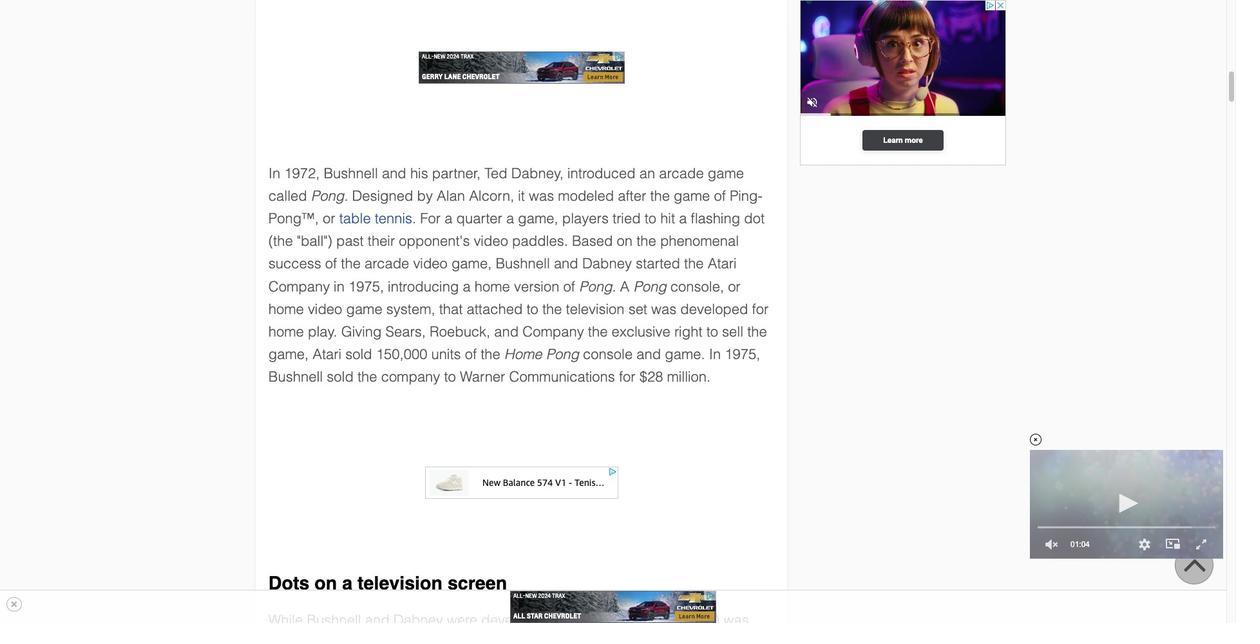 Task type: describe. For each thing, give the bounding box(es) containing it.
units
[[432, 347, 461, 363]]

1 vertical spatial on
[[315, 573, 337, 595]]

to left sell
[[707, 324, 719, 340]]

a right hit
[[679, 211, 687, 227]]

after
[[618, 188, 647, 204]]

giving
[[341, 324, 382, 340]]

the up console
[[588, 324, 608, 340]]

modeled
[[558, 188, 614, 204]]

arcade inside . for a quarter a game, players tried to hit a flashing dot (the "ball") past their opponent's video paddles. based on the phenomenal success of the arcade video game, bushnell and dabney started the atari company in 1975, introducing a home version of
[[365, 256, 409, 272]]

pong. for pong.
[[311, 188, 348, 204]]

01:04 timer
[[1067, 531, 1095, 559]]

set
[[629, 301, 648, 318]]

1 horizontal spatial video
[[413, 256, 448, 272]]

console, or home video game system, that attached to the television set was developed for home play. giving sears, roebuck, and company the exclusive right to sell the game, atari sold 150,000 units of the
[[269, 279, 769, 363]]

sears,
[[386, 324, 426, 340]]

console,
[[671, 279, 724, 295]]

developed
[[681, 301, 749, 318]]

flashing
[[691, 211, 741, 227]]

the inside designed by alan alcorn, it was modeled after the game of ping- pong™, or
[[651, 188, 670, 204]]

a up attached
[[463, 279, 471, 295]]

to inside . for a quarter a game, players tried to hit a flashing dot (the "ball") past their opponent's video paddles. based on the phenomenal success of the arcade video game, bushnell and dabney started the atari company in 1975, introducing a home version of
[[645, 211, 657, 227]]

atari inside . for a quarter a game, players tried to hit a flashing dot (the "ball") past their opponent's video paddles. based on the phenomenal success of the arcade video game, bushnell and dabney started the atari company in 1975, introducing a home version of
[[708, 256, 737, 272]]

of inside console, or home video game system, that attached to the television set was developed for home play. giving sears, roebuck, and company the exclusive right to sell the game, atari sold 150,000 units of the
[[465, 347, 477, 363]]

sold inside console, or home video game system, that attached to the television set was developed for home play. giving sears, roebuck, and company the exclusive right to sell the game, atari sold 150,000 units of the
[[346, 347, 372, 363]]

partner,
[[432, 165, 481, 181]]

screen
[[448, 573, 507, 595]]

1 vertical spatial pong
[[546, 347, 579, 363]]

.
[[413, 211, 416, 227]]

introducing
[[388, 279, 459, 295]]

dots
[[269, 573, 310, 595]]

table
[[339, 211, 371, 227]]

sell
[[723, 324, 744, 340]]

and inside console and game. in 1975, bushnell sold the company to warner communications for $28 million.
[[637, 347, 661, 363]]

×
[[10, 598, 18, 612]]

0 vertical spatial video
[[474, 233, 508, 250]]

1975, inside . for a quarter a game, players tried to hit a flashing dot (the "ball") past their opponent's video paddles. based on the phenomenal success of the arcade video game, bushnell and dabney started the atari company in 1975, introducing a home version of
[[349, 279, 384, 295]]

television inside console, or home video game system, that attached to the television set was developed for home play. giving sears, roebuck, and company the exclusive right to sell the game, atari sold 150,000 units of the
[[566, 301, 625, 318]]

game inside in 1972, bushnell and his partner, ted dabney, introduced an arcade game called
[[708, 165, 744, 181]]

table tennis link
[[339, 211, 413, 227]]

arcade inside in 1972, bushnell and his partner, ted dabney, introduced an arcade game called
[[660, 165, 704, 181]]

ted
[[485, 165, 508, 181]]

pong. for pong. a pong
[[579, 279, 616, 295]]

the up console,
[[684, 256, 704, 272]]

was inside console, or home video game system, that attached to the television set was developed for home play. giving sears, roebuck, and company the exclusive right to sell the game, atari sold 150,000 units of the
[[652, 301, 677, 318]]

opponent's
[[399, 233, 470, 250]]

million.
[[667, 369, 711, 386]]

dabney
[[583, 256, 632, 272]]

in 1972, bushnell and his partner, ted dabney, introduced an arcade game called
[[269, 165, 744, 204]]

of inside designed by alan alcorn, it was modeled after the game of ping- pong™, or
[[714, 188, 726, 204]]

01:04
[[1071, 541, 1091, 550]]

their
[[368, 233, 395, 250]]

of right the version
[[564, 279, 575, 295]]

of up the in
[[325, 256, 337, 272]]

and inside in 1972, bushnell and his partner, ted dabney, introduced an arcade game called
[[382, 165, 407, 181]]

the down the version
[[543, 301, 562, 318]]

home inside . for a quarter a game, players tried to hit a flashing dot (the "ball") past their opponent's video paddles. based on the phenomenal success of the arcade video game, bushnell and dabney started the atari company in 1975, introducing a home version of
[[475, 279, 510, 295]]

tennis
[[375, 211, 413, 227]]

and inside console, or home video game system, that attached to the television set was developed for home play. giving sears, roebuck, and company the exclusive right to sell the game, atari sold 150,000 units of the
[[495, 324, 519, 340]]

pong™,
[[269, 211, 319, 227]]

1 vertical spatial home
[[269, 301, 304, 318]]

paddles.
[[512, 233, 568, 250]]

console
[[583, 347, 633, 363]]

2 horizontal spatial game,
[[518, 211, 559, 227]]

called
[[269, 188, 307, 204]]

past
[[336, 233, 364, 250]]

tried
[[613, 211, 641, 227]]

alan
[[437, 188, 465, 204]]

play.
[[308, 324, 337, 340]]

company
[[381, 369, 440, 386]]

2 vertical spatial home
[[269, 324, 304, 340]]

dabney,
[[512, 165, 564, 181]]

game, inside console, or home video game system, that attached to the television set was developed for home play. giving sears, roebuck, and company the exclusive right to sell the game, atari sold 150,000 units of the
[[269, 347, 309, 363]]

home
[[505, 347, 542, 363]]



Task type: locate. For each thing, give the bounding box(es) containing it.
1 horizontal spatial in
[[709, 347, 721, 363]]

sold down giving
[[346, 347, 372, 363]]

1 horizontal spatial was
[[652, 301, 677, 318]]

that
[[439, 301, 463, 318]]

0 vertical spatial game,
[[518, 211, 559, 227]]

video up play.
[[308, 301, 342, 318]]

to
[[645, 211, 657, 227], [527, 301, 539, 318], [707, 324, 719, 340], [444, 369, 456, 386]]

0 horizontal spatial or
[[323, 211, 336, 227]]

0 vertical spatial bushnell
[[324, 165, 378, 181]]

and up "$28"
[[637, 347, 661, 363]]

bushnell
[[324, 165, 378, 181], [496, 256, 550, 272], [269, 369, 323, 386]]

or up developed
[[728, 279, 741, 295]]

0 vertical spatial arcade
[[660, 165, 704, 181]]

0 vertical spatial home
[[475, 279, 510, 295]]

sold inside console and game. in 1975, bushnell sold the company to warner communications for $28 million.
[[327, 369, 354, 386]]

for inside console, or home video game system, that attached to the television set was developed for home play. giving sears, roebuck, and company the exclusive right to sell the game, atari sold 150,000 units of the
[[753, 301, 769, 318]]

an
[[640, 165, 656, 181]]

to down units
[[444, 369, 456, 386]]

0 vertical spatial pong.
[[311, 188, 348, 204]]

bushnell inside in 1972, bushnell and his partner, ted dabney, introduced an arcade game called
[[324, 165, 378, 181]]

2 horizontal spatial bushnell
[[496, 256, 550, 272]]

(the
[[269, 233, 293, 250]]

of up flashing
[[714, 188, 726, 204]]

the up hit
[[651, 188, 670, 204]]

of
[[714, 188, 726, 204], [325, 256, 337, 272], [564, 279, 575, 295], [465, 347, 477, 363]]

television
[[566, 301, 625, 318], [358, 573, 443, 595]]

1 horizontal spatial 1975,
[[725, 347, 761, 363]]

0 horizontal spatial arcade
[[365, 256, 409, 272]]

designed by alan alcorn, it was modeled after the game of ping- pong™, or
[[269, 188, 763, 227]]

his
[[411, 165, 428, 181]]

game inside designed by alan alcorn, it was modeled after the game of ping- pong™, or
[[674, 188, 710, 204]]

console and game. in 1975, bushnell sold the company to warner communications for $28 million.
[[269, 347, 761, 386]]

for left "$28"
[[619, 369, 636, 386]]

by
[[417, 188, 433, 204]]

1 vertical spatial atari
[[313, 347, 342, 363]]

0 vertical spatial pong
[[634, 279, 667, 295]]

. for a quarter a game, players tried to hit a flashing dot (the "ball") past their opponent's video paddles. based on the phenomenal success of the arcade video game, bushnell and dabney started the atari company in 1975, introducing a home version of
[[269, 211, 765, 295]]

of right units
[[465, 347, 477, 363]]

a right for
[[445, 211, 453, 227]]

for inside console and game. in 1975, bushnell sold the company to warner communications for $28 million.
[[619, 369, 636, 386]]

pong down started on the top right of page
[[634, 279, 667, 295]]

0 horizontal spatial atari
[[313, 347, 342, 363]]

1 vertical spatial arcade
[[365, 256, 409, 272]]

1 vertical spatial game
[[674, 188, 710, 204]]

video player application
[[1031, 451, 1224, 559]]

in up called
[[269, 165, 280, 181]]

game, up paddles.
[[518, 211, 559, 227]]

0 vertical spatial sold
[[346, 347, 372, 363]]

1 vertical spatial bushnell
[[496, 256, 550, 272]]

2 vertical spatial bushnell
[[269, 369, 323, 386]]

it
[[518, 188, 525, 204]]

150,000
[[376, 347, 428, 363]]

ping-
[[730, 188, 763, 204]]

1 horizontal spatial game,
[[452, 256, 492, 272]]

and inside . for a quarter a game, players tried to hit a flashing dot (the "ball") past their opponent's video paddles. based on the phenomenal success of the arcade video game, bushnell and dabney started the atari company in 1975, introducing a home version of
[[554, 256, 579, 272]]

or inside console, or home video game system, that attached to the television set was developed for home play. giving sears, roebuck, and company the exclusive right to sell the game, atari sold 150,000 units of the
[[728, 279, 741, 295]]

game,
[[518, 211, 559, 227], [452, 256, 492, 272], [269, 347, 309, 363]]

on down the tried
[[617, 233, 633, 250]]

alcorn,
[[469, 188, 515, 204]]

1 vertical spatial in
[[709, 347, 721, 363]]

pong up communications
[[546, 347, 579, 363]]

1 horizontal spatial pong
[[634, 279, 667, 295]]

was
[[529, 188, 554, 204], [652, 301, 677, 318]]

1 vertical spatial or
[[728, 279, 741, 295]]

$28
[[640, 369, 663, 386]]

a
[[620, 279, 630, 295]]

or inside designed by alan alcorn, it was modeled after the game of ping- pong™, or
[[323, 211, 336, 227]]

company inside . for a quarter a game, players tried to hit a flashing dot (the "ball") past their opponent's video paddles. based on the phenomenal success of the arcade video game, bushnell and dabney started the atari company in 1975, introducing a home version of
[[269, 279, 330, 295]]

table tennis
[[339, 211, 413, 227]]

in
[[269, 165, 280, 181], [709, 347, 721, 363]]

the right sell
[[748, 324, 767, 340]]

in
[[334, 279, 345, 295]]

1 vertical spatial company
[[523, 324, 584, 340]]

1 vertical spatial was
[[652, 301, 677, 318]]

in inside in 1972, bushnell and his partner, ted dabney, introduced an arcade game called
[[269, 165, 280, 181]]

game up flashing
[[674, 188, 710, 204]]

the inside console and game. in 1975, bushnell sold the company to warner communications for $28 million.
[[358, 369, 377, 386]]

atari down the phenomenal
[[708, 256, 737, 272]]

1975, right the in
[[349, 279, 384, 295]]

unmute button group
[[1038, 531, 1067, 559]]

bushnell up designed
[[324, 165, 378, 181]]

1 vertical spatial for
[[619, 369, 636, 386]]

a
[[445, 211, 453, 227], [507, 211, 514, 227], [679, 211, 687, 227], [463, 279, 471, 295], [342, 573, 353, 595]]

the
[[651, 188, 670, 204], [637, 233, 657, 250], [341, 256, 361, 272], [684, 256, 704, 272], [543, 301, 562, 318], [588, 324, 608, 340], [748, 324, 767, 340], [481, 347, 501, 363], [358, 369, 377, 386]]

arcade
[[660, 165, 704, 181], [365, 256, 409, 272]]

2 vertical spatial video
[[308, 301, 342, 318]]

game up giving
[[346, 301, 383, 318]]

0 horizontal spatial company
[[269, 279, 330, 295]]

game.
[[665, 347, 706, 363]]

was right it
[[529, 188, 554, 204]]

1 horizontal spatial arcade
[[660, 165, 704, 181]]

0 horizontal spatial 1975,
[[349, 279, 384, 295]]

roebuck,
[[430, 324, 491, 340]]

2 horizontal spatial video
[[474, 233, 508, 250]]

pong. down dabney
[[579, 279, 616, 295]]

and left his
[[382, 165, 407, 181]]

exclusive
[[612, 324, 671, 340]]

bushnell inside . for a quarter a game, players tried to hit a flashing dot (the "ball") past their opponent's video paddles. based on the phenomenal success of the arcade video game, bushnell and dabney started the atari company in 1975, introducing a home version of
[[496, 256, 550, 272]]

players
[[563, 211, 609, 227]]

was inside designed by alan alcorn, it was modeled after the game of ping- pong™, or
[[529, 188, 554, 204]]

0 horizontal spatial was
[[529, 188, 554, 204]]

0 vertical spatial company
[[269, 279, 330, 295]]

game
[[708, 165, 744, 181], [674, 188, 710, 204], [346, 301, 383, 318]]

1972,
[[284, 165, 320, 181]]

0 vertical spatial or
[[323, 211, 336, 227]]

a down alcorn,
[[507, 211, 514, 227]]

to left hit
[[645, 211, 657, 227]]

home
[[475, 279, 510, 295], [269, 301, 304, 318], [269, 324, 304, 340]]

on
[[617, 233, 633, 250], [315, 573, 337, 595]]

company inside console, or home video game system, that attached to the television set was developed for home play. giving sears, roebuck, and company the exclusive right to sell the game, atari sold 150,000 units of the
[[523, 324, 584, 340]]

2 vertical spatial game,
[[269, 347, 309, 363]]

right
[[675, 324, 703, 340]]

arcade right an
[[660, 165, 704, 181]]

1 horizontal spatial bushnell
[[324, 165, 378, 181]]

1 horizontal spatial company
[[523, 324, 584, 340]]

was right set
[[652, 301, 677, 318]]

the down past
[[341, 256, 361, 272]]

a right dots
[[342, 573, 353, 595]]

atari
[[708, 256, 737, 272], [313, 347, 342, 363]]

and down paddles.
[[554, 256, 579, 272]]

dots on a television screen
[[269, 573, 507, 595]]

0 horizontal spatial video
[[308, 301, 342, 318]]

based
[[572, 233, 613, 250]]

system,
[[387, 301, 435, 318]]

0 vertical spatial was
[[529, 188, 554, 204]]

arcade down their
[[365, 256, 409, 272]]

game, down play.
[[269, 347, 309, 363]]

atari inside console, or home video game system, that attached to the television set was developed for home play. giving sears, roebuck, and company the exclusive right to sell the game, atari sold 150,000 units of the
[[313, 347, 342, 363]]

1 vertical spatial video
[[413, 256, 448, 272]]

video
[[474, 233, 508, 250], [413, 256, 448, 272], [308, 301, 342, 318]]

1 vertical spatial game,
[[452, 256, 492, 272]]

0 vertical spatial in
[[269, 165, 280, 181]]

bushnell inside console and game. in 1975, bushnell sold the company to warner communications for $28 million.
[[269, 369, 323, 386]]

1 horizontal spatial on
[[617, 233, 633, 250]]

version
[[514, 279, 560, 295]]

in right game.
[[709, 347, 721, 363]]

0 vertical spatial atari
[[708, 256, 737, 272]]

quarter
[[457, 211, 503, 227]]

home down success on the left top of page
[[269, 301, 304, 318]]

1 vertical spatial sold
[[327, 369, 354, 386]]

1 horizontal spatial television
[[566, 301, 625, 318]]

0 horizontal spatial in
[[269, 165, 280, 181]]

0 horizontal spatial television
[[358, 573, 443, 595]]

pong. up table
[[311, 188, 348, 204]]

game inside console, or home video game system, that attached to the television set was developed for home play. giving sears, roebuck, and company the exclusive right to sell the game, atari sold 150,000 units of the
[[346, 301, 383, 318]]

1 horizontal spatial pong.
[[579, 279, 616, 295]]

0 horizontal spatial on
[[315, 573, 337, 595]]

the up started on the top right of page
[[637, 233, 657, 250]]

hit
[[661, 211, 675, 227]]

home up attached
[[475, 279, 510, 295]]

1 vertical spatial television
[[358, 573, 443, 595]]

to inside console and game. in 1975, bushnell sold the company to warner communications for $28 million.
[[444, 369, 456, 386]]

1 horizontal spatial for
[[753, 301, 769, 318]]

pong.
[[311, 188, 348, 204], [579, 279, 616, 295]]

company up home pong
[[523, 324, 584, 340]]

sold down play.
[[327, 369, 354, 386]]

0 horizontal spatial pong.
[[311, 188, 348, 204]]

0 vertical spatial television
[[566, 301, 625, 318]]

video down quarter
[[474, 233, 508, 250]]

atari down play.
[[313, 347, 342, 363]]

introduced
[[568, 165, 636, 181]]

0 vertical spatial game
[[708, 165, 744, 181]]

bushnell down play.
[[269, 369, 323, 386]]

game up ping-
[[708, 165, 744, 181]]

1975, inside console and game. in 1975, bushnell sold the company to warner communications for $28 million.
[[725, 347, 761, 363]]

1 vertical spatial 1975,
[[725, 347, 761, 363]]

warner
[[460, 369, 506, 386]]

company down success on the left top of page
[[269, 279, 330, 295]]

1 vertical spatial pong.
[[579, 279, 616, 295]]

for right developed
[[753, 301, 769, 318]]

advertisement region
[[800, 0, 1007, 193], [419, 51, 625, 84], [425, 468, 618, 500], [510, 592, 717, 624]]

0 horizontal spatial bushnell
[[269, 369, 323, 386]]

1975,
[[349, 279, 384, 295], [725, 347, 761, 363]]

sold
[[346, 347, 372, 363], [327, 369, 354, 386]]

video inside console, or home video game system, that attached to the television set was developed for home play. giving sears, roebuck, and company the exclusive right to sell the game, atari sold 150,000 units of the
[[308, 301, 342, 318]]

for
[[420, 211, 441, 227]]

to down the version
[[527, 301, 539, 318]]

on right dots
[[315, 573, 337, 595]]

0 horizontal spatial for
[[619, 369, 636, 386]]

pong
[[634, 279, 667, 295], [546, 347, 579, 363]]

phenomenal
[[661, 233, 739, 250]]

home left play.
[[269, 324, 304, 340]]

designed
[[352, 188, 413, 204]]

0 vertical spatial on
[[617, 233, 633, 250]]

"ball")
[[297, 233, 332, 250]]

started
[[636, 256, 681, 272]]

attached
[[467, 301, 523, 318]]

0 horizontal spatial pong
[[546, 347, 579, 363]]

0 vertical spatial 1975,
[[349, 279, 384, 295]]

for
[[753, 301, 769, 318], [619, 369, 636, 386]]

bushnell up the version
[[496, 256, 550, 272]]

dot
[[745, 211, 765, 227]]

1 horizontal spatial atari
[[708, 256, 737, 272]]

success
[[269, 256, 321, 272]]

home pong
[[505, 347, 579, 363]]

1 horizontal spatial or
[[728, 279, 741, 295]]

the down 150,000
[[358, 369, 377, 386]]

0 vertical spatial for
[[753, 301, 769, 318]]

game, down opponent's
[[452, 256, 492, 272]]

in inside console and game. in 1975, bushnell sold the company to warner communications for $28 million.
[[709, 347, 721, 363]]

pong. a pong
[[579, 279, 667, 295]]

and down attached
[[495, 324, 519, 340]]

on inside . for a quarter a game, players tried to hit a flashing dot (the "ball") past their opponent's video paddles. based on the phenomenal success of the arcade video game, bushnell and dabney started the atari company in 1975, introducing a home version of
[[617, 233, 633, 250]]

company
[[269, 279, 330, 295], [523, 324, 584, 340]]

1975, down sell
[[725, 347, 761, 363]]

2 vertical spatial game
[[346, 301, 383, 318]]

video down opponent's
[[413, 256, 448, 272]]

and
[[382, 165, 407, 181], [554, 256, 579, 272], [495, 324, 519, 340], [637, 347, 661, 363]]

communications
[[510, 369, 615, 386]]

the up warner at the bottom
[[481, 347, 501, 363]]

0 horizontal spatial game,
[[269, 347, 309, 363]]

or
[[323, 211, 336, 227], [728, 279, 741, 295]]

or left table
[[323, 211, 336, 227]]



Task type: vqa. For each thing, say whether or not it's contained in the screenshot.
derailed
no



